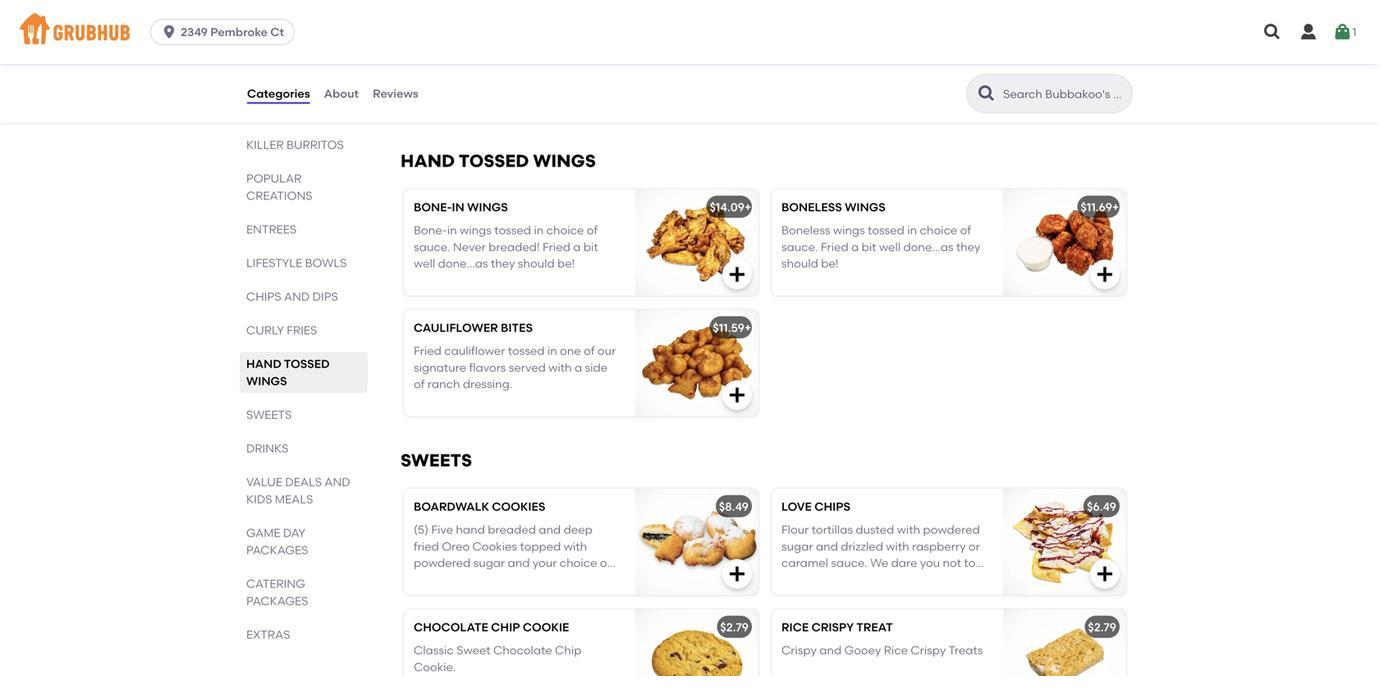 Task type: vqa. For each thing, say whether or not it's contained in the screenshot.
Breakfast
no



Task type: locate. For each thing, give the bounding box(es) containing it.
2 wings from the left
[[834, 224, 866, 237]]

done...as inside 'boneless wings tossed in choice of sauce. fried a bit well done...as they should be!'
[[904, 240, 954, 254]]

0 vertical spatial tossed
[[459, 151, 529, 172]]

and left dips
[[284, 290, 310, 304]]

1 be! from the left
[[558, 257, 575, 271]]

1 horizontal spatial done...as
[[904, 240, 954, 254]]

$6.49
[[1088, 500, 1117, 514]]

should inside bone-in wings tossed in choice of sauce. never breaded! fried a bit well done...as they should be!
[[518, 257, 555, 271]]

hand tossed wings up bone-in wings
[[401, 151, 596, 172]]

2 packages from the top
[[246, 595, 308, 609]]

0 horizontal spatial crispy
[[782, 644, 817, 658]]

not
[[943, 557, 962, 571]]

sauce. down boneless
[[782, 240, 819, 254]]

1 horizontal spatial choice
[[920, 224, 958, 237]]

1 vertical spatial packages
[[246, 595, 308, 609]]

main navigation navigation
[[0, 0, 1380, 64]]

2 horizontal spatial fried
[[821, 240, 849, 254]]

drizzled
[[841, 540, 884, 554]]

0 vertical spatial chips
[[246, 290, 281, 304]]

1 $2.79 from the left
[[721, 621, 749, 635]]

served
[[509, 361, 546, 375]]

+ for $14.09
[[745, 200, 752, 214]]

well down bone-
[[414, 257, 435, 271]]

we
[[871, 557, 889, 571]]

with
[[549, 361, 572, 375], [898, 523, 921, 537], [887, 540, 910, 554], [843, 573, 866, 587]]

2 bit from the left
[[862, 240, 877, 254]]

svg image left 1 'button'
[[1263, 22, 1283, 42]]

hand up bone- on the left of page
[[401, 151, 455, 172]]

0 vertical spatial done...as
[[904, 240, 954, 254]]

chips up tortillas
[[815, 500, 851, 514]]

categories button
[[246, 64, 311, 123]]

sauce. inside bone-in wings tossed in choice of sauce. never breaded! fried a bit well done...as they should be!
[[414, 240, 451, 254]]

or
[[969, 540, 981, 554]]

1 horizontal spatial be!
[[822, 257, 839, 271]]

1 vertical spatial chips
[[815, 500, 851, 514]]

tossed inside fried cauliflower tossed in one of our signature flavors served with a side of ranch dressing.
[[508, 344, 545, 358]]

1 vertical spatial and
[[325, 476, 350, 490]]

well down the boneless wings on the top of the page
[[880, 240, 901, 254]]

0 horizontal spatial chips
[[246, 290, 281, 304]]

in inside 'boneless wings tossed in choice of sauce. fried a bit well done...as they should be!'
[[908, 224, 918, 237]]

a inside bone-in wings tossed in choice of sauce. never breaded! fried a bit well done...as they should be!
[[573, 240, 581, 254]]

cauliflower bites
[[414, 321, 533, 335]]

chip
[[491, 621, 520, 635]]

0 horizontal spatial should
[[518, 257, 555, 271]]

about button
[[323, 64, 360, 123]]

1 horizontal spatial $2.79
[[1089, 621, 1117, 635]]

a inside fried cauliflower tossed in one of our signature flavors served with a side of ranch dressing.
[[575, 361, 583, 375]]

in inside flour tortillas dusted with powdered sugar and drizzled with raspberry or caramel sauce. we dare you not to fall in love with this happy ending
[[801, 573, 811, 587]]

0 vertical spatial sweets
[[246, 408, 292, 422]]

svg image inside 1 'button'
[[1334, 22, 1353, 42]]

sweets up drinks
[[246, 408, 292, 422]]

tossed right fries
[[472, 44, 509, 58]]

packages down catering
[[246, 595, 308, 609]]

$14.09
[[710, 200, 745, 214]]

2 choice from the left
[[920, 224, 958, 237]]

1 vertical spatial done...as
[[438, 257, 488, 271]]

0 vertical spatial packages
[[246, 544, 308, 558]]

ct
[[271, 25, 284, 39]]

boneless
[[782, 200, 843, 214]]

1 button
[[1334, 17, 1357, 47]]

and down crispy
[[820, 644, 842, 658]]

0 horizontal spatial and
[[284, 290, 310, 304]]

caramel
[[782, 557, 829, 571]]

curly
[[246, 324, 284, 338]]

chips up curly
[[246, 290, 281, 304]]

hand tossed wings down the curly fries at the top left
[[246, 357, 330, 389]]

should
[[518, 257, 555, 271], [782, 257, 819, 271]]

fried cauliflower tossed in one of our signature flavors served with a side of ranch dressing.
[[414, 344, 616, 392]]

tossed
[[459, 151, 529, 172], [284, 357, 330, 371]]

popular creations
[[246, 172, 313, 203]]

svg image
[[1263, 22, 1283, 42], [728, 385, 747, 405], [728, 565, 747, 584], [1096, 565, 1115, 584]]

our left buffalo
[[524, 44, 542, 58]]

0 vertical spatial well
[[880, 240, 901, 254]]

svg image
[[1299, 22, 1319, 42], [1334, 22, 1353, 42], [161, 24, 178, 40], [1096, 85, 1115, 105], [728, 265, 747, 284], [1096, 265, 1115, 284]]

happy
[[891, 573, 927, 587]]

1 vertical spatial tossed
[[284, 357, 330, 371]]

0 vertical spatial they
[[957, 240, 981, 254]]

packages down game
[[246, 544, 308, 558]]

sweets up boardwalk
[[401, 450, 472, 471]]

should down boneless
[[782, 257, 819, 271]]

tossed down the boneless wings on the top of the page
[[868, 224, 905, 237]]

well inside 'boneless wings tossed in choice of sauce. fried a bit well done...as they should be!'
[[880, 240, 901, 254]]

wings up never
[[460, 224, 492, 237]]

be!
[[558, 257, 575, 271], [822, 257, 839, 271]]

1 vertical spatial well
[[414, 257, 435, 271]]

1 vertical spatial they
[[491, 257, 515, 271]]

and down tortillas
[[816, 540, 839, 554]]

1 horizontal spatial hand
[[401, 151, 455, 172]]

tossed for boneless wings tossed in choice of sauce. fried a bit well done...as they should be!
[[868, 224, 905, 237]]

sauce. down bone-
[[414, 240, 451, 254]]

0 vertical spatial our
[[524, 44, 542, 58]]

1 horizontal spatial they
[[957, 240, 981, 254]]

sauce. inside curly fries tossed in our buffalo sauce.
[[414, 60, 451, 74]]

and
[[816, 540, 839, 554], [820, 644, 842, 658]]

meals
[[275, 493, 313, 507]]

creations
[[246, 189, 313, 203]]

1 horizontal spatial wings
[[834, 224, 866, 237]]

wings
[[533, 151, 596, 172], [467, 200, 508, 214], [845, 200, 886, 214], [246, 375, 287, 389]]

tossed for curly fries tossed in our buffalo sauce.
[[472, 44, 509, 58]]

1 horizontal spatial and
[[325, 476, 350, 490]]

a right breaded!
[[573, 240, 581, 254]]

they
[[957, 240, 981, 254], [491, 257, 515, 271]]

bit right breaded!
[[584, 240, 599, 254]]

0 horizontal spatial choice
[[547, 224, 584, 237]]

hand tossed wings
[[401, 151, 596, 172], [246, 357, 330, 389]]

svg image left fall
[[728, 565, 747, 584]]

should down breaded!
[[518, 257, 555, 271]]

love chips
[[782, 500, 851, 514]]

fried
[[543, 240, 571, 254], [821, 240, 849, 254], [414, 344, 442, 358]]

1 vertical spatial and
[[820, 644, 842, 658]]

+
[[745, 200, 752, 214], [1113, 200, 1120, 214], [745, 321, 752, 335]]

in inside fried cauliflower tossed in one of our signature flavors served with a side of ranch dressing.
[[548, 344, 558, 358]]

0 vertical spatial hand
[[401, 151, 455, 172]]

burritos
[[287, 138, 344, 152]]

hand down curly
[[246, 357, 282, 371]]

a down the boneless wings on the top of the page
[[852, 240, 859, 254]]

1 horizontal spatial tossed
[[459, 151, 529, 172]]

our up "side" at the left bottom of page
[[598, 344, 616, 358]]

wings inside bone-in wings tossed in choice of sauce. never breaded! fried a bit well done...as they should be!
[[460, 224, 492, 237]]

cookies
[[492, 500, 546, 514]]

tossed inside curly fries tossed in our buffalo sauce.
[[472, 44, 509, 58]]

deals
[[285, 476, 322, 490]]

tossed
[[472, 44, 509, 58], [495, 224, 531, 237], [868, 224, 905, 237], [508, 344, 545, 358]]

1 vertical spatial hand tossed wings
[[246, 357, 330, 389]]

0 horizontal spatial fried
[[414, 344, 442, 358]]

curly fries
[[246, 324, 317, 338]]

boneless wings
[[782, 200, 886, 214]]

0 vertical spatial and
[[816, 540, 839, 554]]

0 horizontal spatial tossed
[[284, 357, 330, 371]]

1 horizontal spatial chips
[[815, 500, 851, 514]]

2 be! from the left
[[822, 257, 839, 271]]

1 horizontal spatial bit
[[862, 240, 877, 254]]

of
[[587, 224, 598, 237], [961, 224, 972, 237], [584, 344, 595, 358], [414, 378, 425, 392]]

love
[[814, 573, 840, 587]]

0 horizontal spatial bit
[[584, 240, 599, 254]]

0 vertical spatial and
[[284, 290, 310, 304]]

tossed inside 'boneless wings tossed in choice of sauce. fried a bit well done...as they should be!'
[[868, 224, 905, 237]]

1 horizontal spatial crispy
[[911, 644, 947, 658]]

flavors
[[469, 361, 506, 375]]

a
[[573, 240, 581, 254], [852, 240, 859, 254], [575, 361, 583, 375]]

2 crispy from the left
[[911, 644, 947, 658]]

1 horizontal spatial our
[[598, 344, 616, 358]]

crispy
[[782, 644, 817, 658], [911, 644, 947, 658]]

a for $11.59 +
[[575, 361, 583, 375]]

treats
[[949, 644, 984, 658]]

love
[[782, 500, 812, 514]]

chips
[[246, 290, 281, 304], [815, 500, 851, 514]]

a left "side" at the left bottom of page
[[575, 361, 583, 375]]

tossed up bone-in wings
[[459, 151, 529, 172]]

in inside curly fries tossed in our buffalo sauce.
[[511, 44, 521, 58]]

tossed up breaded!
[[495, 224, 531, 237]]

1 vertical spatial sweets
[[401, 450, 472, 471]]

wings down the boneless wings on the top of the page
[[834, 224, 866, 237]]

fried right breaded!
[[543, 240, 571, 254]]

1 horizontal spatial should
[[782, 257, 819, 271]]

1 should from the left
[[518, 257, 555, 271]]

and inside value deals and kids meals
[[325, 476, 350, 490]]

rice
[[884, 644, 909, 658]]

0 horizontal spatial our
[[524, 44, 542, 58]]

0 horizontal spatial well
[[414, 257, 435, 271]]

hand
[[401, 151, 455, 172], [246, 357, 282, 371]]

1 packages from the top
[[246, 544, 308, 558]]

svg image down $6.49 on the right of the page
[[1096, 565, 1115, 584]]

fried inside fried cauliflower tossed in one of our signature flavors served with a side of ranch dressing.
[[414, 344, 442, 358]]

dare
[[892, 557, 918, 571]]

cookie
[[523, 621, 570, 635]]

$2.79
[[721, 621, 749, 635], [1089, 621, 1117, 635]]

sauce. down drizzled
[[832, 557, 868, 571]]

our inside fried cauliflower tossed in one of our signature flavors served with a side of ranch dressing.
[[598, 344, 616, 358]]

fried up signature
[[414, 344, 442, 358]]

1 horizontal spatial fried
[[543, 240, 571, 254]]

of inside bone-in wings tossed in choice of sauce. never breaded! fried a bit well done...as they should be!
[[587, 224, 598, 237]]

0 horizontal spatial they
[[491, 257, 515, 271]]

fries
[[287, 324, 317, 338]]

crispy right rice
[[911, 644, 947, 658]]

1 crispy from the left
[[782, 644, 817, 658]]

0 horizontal spatial $2.79
[[721, 621, 749, 635]]

pembroke
[[211, 25, 268, 39]]

done...as
[[904, 240, 954, 254], [438, 257, 488, 271]]

ranch
[[428, 378, 460, 392]]

sauce. inside 'boneless wings tossed in choice of sauce. fried a bit well done...as they should be!'
[[782, 240, 819, 254]]

game
[[246, 527, 281, 540]]

cauliflower
[[414, 321, 498, 335]]

0 horizontal spatial wings
[[460, 224, 492, 237]]

tossed inside hand tossed wings
[[284, 357, 330, 371]]

bit down the boneless wings on the top of the page
[[862, 240, 877, 254]]

0 horizontal spatial hand
[[246, 357, 282, 371]]

svg image down $11.59 +
[[728, 385, 747, 405]]

1 vertical spatial our
[[598, 344, 616, 358]]

1 bit from the left
[[584, 240, 599, 254]]

1 choice from the left
[[547, 224, 584, 237]]

0 horizontal spatial be!
[[558, 257, 575, 271]]

fried down boneless
[[821, 240, 849, 254]]

2 $2.79 from the left
[[1089, 621, 1117, 635]]

choice
[[547, 224, 584, 237], [920, 224, 958, 237]]

1 horizontal spatial well
[[880, 240, 901, 254]]

1 wings from the left
[[460, 224, 492, 237]]

bowls
[[305, 256, 347, 270]]

2 should from the left
[[782, 257, 819, 271]]

done...as inside bone-in wings tossed in choice of sauce. never breaded! fried a bit well done...as they should be!
[[438, 257, 488, 271]]

svg image for $8.49
[[728, 565, 747, 584]]

our
[[524, 44, 542, 58], [598, 344, 616, 358]]

sauce. down curly
[[414, 60, 451, 74]]

wings inside 'boneless wings tossed in choice of sauce. fried a bit well done...as they should be!'
[[834, 224, 866, 237]]

chocolate chip cookie image
[[636, 610, 759, 677]]

sauce.
[[414, 60, 451, 74], [414, 240, 451, 254], [782, 240, 819, 254], [832, 557, 868, 571]]

crispy down rice on the bottom of the page
[[782, 644, 817, 658]]

and right deals
[[325, 476, 350, 490]]

sugar
[[782, 540, 814, 554]]

tossed down fries
[[284, 357, 330, 371]]

0 vertical spatial hand tossed wings
[[401, 151, 596, 172]]

one
[[560, 344, 581, 358]]

1 horizontal spatial hand tossed wings
[[401, 151, 596, 172]]

0 horizontal spatial done...as
[[438, 257, 488, 271]]

tossed up the served
[[508, 344, 545, 358]]



Task type: describe. For each thing, give the bounding box(es) containing it.
to
[[965, 557, 976, 571]]

boardwalk cookies
[[414, 500, 546, 514]]

flour
[[782, 523, 809, 537]]

powdered
[[924, 523, 981, 537]]

boneless wings tossed in choice of sauce. fried a bit well done...as they should be!
[[782, 224, 981, 271]]

and inside flour tortillas dusted with powdered sugar and drizzled with raspberry or caramel sauce. we dare you not to fall in love with this happy ending
[[816, 540, 839, 554]]

in
[[452, 200, 465, 214]]

bone-
[[414, 224, 447, 237]]

with inside fried cauliflower tossed in one of our signature flavors served with a side of ranch dressing.
[[549, 361, 572, 375]]

rice crispy treat image
[[1004, 610, 1127, 677]]

classic
[[414, 644, 454, 658]]

sauce. inside flour tortillas dusted with powdered sugar and drizzled with raspberry or caramel sauce. we dare you not to fall in love with this happy ending
[[832, 557, 868, 571]]

fried inside 'boneless wings tossed in choice of sauce. fried a bit well done...as they should be!'
[[821, 240, 849, 254]]

flour tortillas dusted with powdered sugar and drizzled with raspberry or caramel sauce. we dare you not to fall in love with this happy ending
[[782, 523, 981, 587]]

crispy and gooey rice crispy treats
[[782, 644, 984, 658]]

lifestyle bowls
[[246, 256, 347, 270]]

1 vertical spatial hand
[[246, 357, 282, 371]]

about
[[324, 87, 359, 101]]

bit inside bone-in wings tossed in choice of sauce. never breaded! fried a bit well done...as they should be!
[[584, 240, 599, 254]]

ending
[[930, 573, 969, 587]]

popular
[[246, 172, 302, 186]]

sweet
[[457, 644, 491, 658]]

curly
[[414, 44, 443, 58]]

buffalo curly fries image
[[636, 9, 759, 116]]

cookie.
[[414, 661, 456, 675]]

treat
[[857, 621, 893, 635]]

$11.59 +
[[713, 321, 752, 335]]

a inside 'boneless wings tossed in choice of sauce. fried a bit well done...as they should be!'
[[852, 240, 859, 254]]

bites
[[501, 321, 533, 335]]

our inside curly fries tossed in our buffalo sauce.
[[524, 44, 542, 58]]

they inside 'boneless wings tossed in choice of sauce. fried a bit well done...as they should be!'
[[957, 240, 981, 254]]

breaded!
[[489, 240, 540, 254]]

svg image for $11.59
[[728, 385, 747, 405]]

boneless
[[782, 224, 831, 237]]

catering
[[246, 577, 305, 591]]

classic sweet chocolate chip cookie.
[[414, 644, 582, 675]]

love chips image
[[1004, 489, 1127, 596]]

1 horizontal spatial sweets
[[401, 450, 472, 471]]

buffalo
[[545, 44, 585, 58]]

$11.69
[[1081, 200, 1113, 214]]

kids
[[246, 493, 272, 507]]

reviews
[[373, 87, 419, 101]]

of inside 'boneless wings tossed in choice of sauce. fried a bit well done...as they should be!'
[[961, 224, 972, 237]]

well inside bone-in wings tossed in choice of sauce. never breaded! fried a bit well done...as they should be!
[[414, 257, 435, 271]]

curly fries tossed in our buffalo sauce.
[[414, 44, 585, 74]]

search icon image
[[977, 84, 997, 103]]

boardwalk cookies image
[[636, 489, 759, 596]]

raspberry
[[913, 540, 966, 554]]

gooey
[[845, 644, 882, 658]]

fries
[[446, 44, 469, 58]]

boardwalk
[[414, 500, 490, 514]]

cauliflower
[[445, 344, 505, 358]]

extras
[[246, 628, 290, 642]]

fried inside bone-in wings tossed in choice of sauce. never breaded! fried a bit well done...as they should be!
[[543, 240, 571, 254]]

tossed for fried cauliflower tossed in one of our signature flavors served with a side of ranch dressing.
[[508, 344, 545, 358]]

2349 pembroke ct
[[181, 25, 284, 39]]

+ for $11.59
[[745, 321, 752, 335]]

boneless wings image
[[1004, 189, 1127, 296]]

chip
[[555, 644, 582, 658]]

a for $14.09 +
[[573, 240, 581, 254]]

bone-in wings tossed in choice of sauce. never breaded! fried a bit well done...as they should be!
[[414, 224, 599, 271]]

Search Bubbakoo's Burritos search field
[[1002, 86, 1128, 102]]

crispy
[[812, 621, 854, 635]]

0 horizontal spatial sweets
[[246, 408, 292, 422]]

rice crispy treat
[[782, 621, 893, 635]]

curly fries tossed in our buffalo sauce. button
[[404, 9, 759, 116]]

never
[[453, 240, 486, 254]]

bone-in wings
[[414, 200, 508, 214]]

$2.79 for crispy and gooey rice crispy treats
[[1089, 621, 1117, 635]]

lifestyle
[[246, 256, 302, 270]]

signature
[[414, 361, 467, 375]]

choice inside bone-in wings tossed in choice of sauce. never breaded! fried a bit well done...as they should be!
[[547, 224, 584, 237]]

dusted
[[856, 523, 895, 537]]

$11.69 +
[[1081, 200, 1120, 214]]

$2.79 for classic sweet chocolate chip cookie.
[[721, 621, 749, 635]]

killer burritos
[[246, 138, 344, 152]]

chips and dips
[[246, 290, 338, 304]]

cauliflower bites image
[[636, 310, 759, 417]]

svg image inside main navigation navigation
[[1263, 22, 1283, 42]]

chocolate chip cookie
[[414, 621, 570, 635]]

you
[[921, 557, 941, 571]]

this
[[869, 573, 889, 587]]

old bay curly fries image
[[1004, 9, 1127, 116]]

day
[[283, 527, 306, 540]]

choice inside 'boneless wings tossed in choice of sauce. fried a bit well done...as they should be!'
[[920, 224, 958, 237]]

be! inside 'boneless wings tossed in choice of sauce. fried a bit well done...as they should be!'
[[822, 257, 839, 271]]

chocolate
[[414, 621, 489, 635]]

dressing.
[[463, 378, 513, 392]]

svg image for $6.49
[[1096, 565, 1115, 584]]

svg image inside 2349 pembroke ct button
[[161, 24, 178, 40]]

entrees
[[246, 223, 297, 237]]

$11.59
[[713, 321, 745, 335]]

bit inside 'boneless wings tossed in choice of sauce. fried a bit well done...as they should be!'
[[862, 240, 877, 254]]

fall
[[782, 573, 799, 587]]

they inside bone-in wings tossed in choice of sauce. never breaded! fried a bit well done...as they should be!
[[491, 257, 515, 271]]

side
[[585, 361, 608, 375]]

bone-
[[414, 200, 452, 214]]

value deals and kids meals
[[246, 476, 350, 507]]

value
[[246, 476, 283, 490]]

dips
[[313, 290, 338, 304]]

rice
[[782, 621, 809, 635]]

0 horizontal spatial hand tossed wings
[[246, 357, 330, 389]]

drinks
[[246, 442, 289, 456]]

+ for $11.69
[[1113, 200, 1120, 214]]

$8.49
[[719, 500, 749, 514]]

2349
[[181, 25, 208, 39]]

categories
[[247, 87, 310, 101]]

should inside 'boneless wings tossed in choice of sauce. fried a bit well done...as they should be!'
[[782, 257, 819, 271]]

bone-in wings image
[[636, 189, 759, 296]]

be! inside bone-in wings tossed in choice of sauce. never breaded! fried a bit well done...as they should be!
[[558, 257, 575, 271]]

tortillas
[[812, 523, 853, 537]]

$14.09 +
[[710, 200, 752, 214]]

tossed inside bone-in wings tossed in choice of sauce. never breaded! fried a bit well done...as they should be!
[[495, 224, 531, 237]]

game day packages
[[246, 527, 308, 558]]



